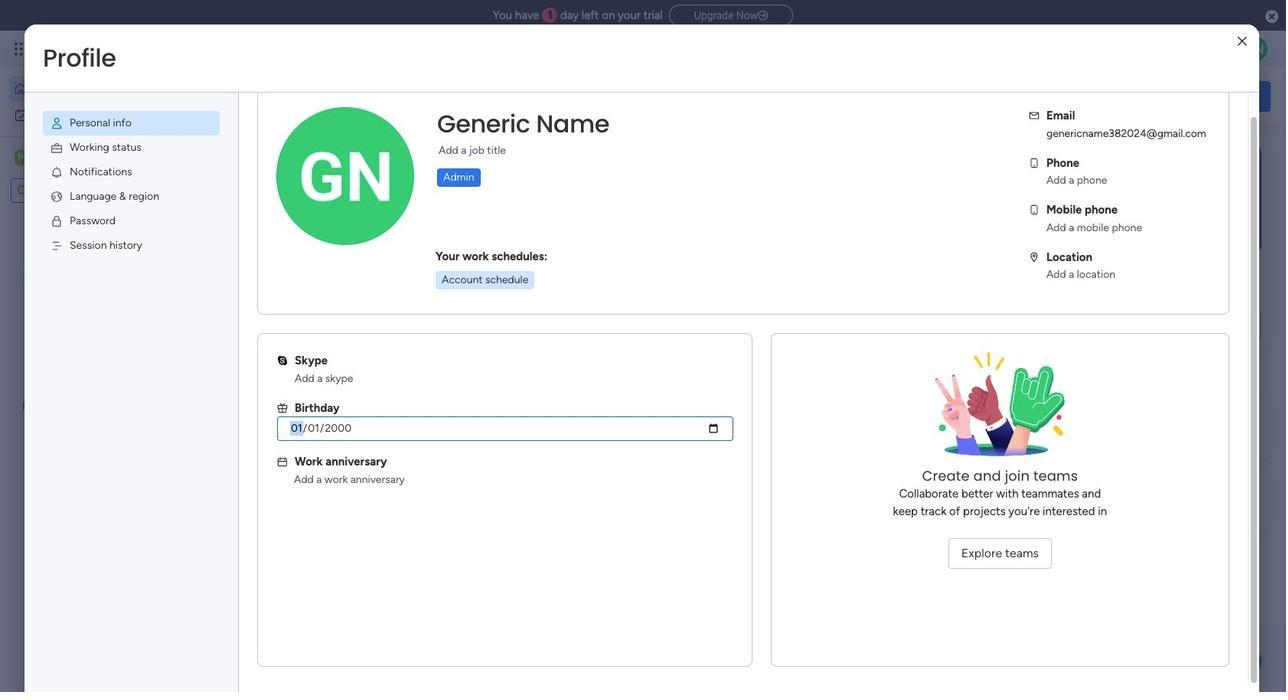 Task type: describe. For each thing, give the bounding box(es) containing it.
quick search results list box
[[237, 174, 1005, 377]]

language & region image
[[50, 190, 64, 204]]

2 menu item from the top
[[43, 136, 220, 160]]

session history image
[[50, 239, 64, 253]]

workspace image
[[262, 493, 299, 530]]

select product image
[[14, 41, 29, 57]]

getting started element
[[1042, 396, 1272, 458]]

add to favorites image for component image
[[710, 311, 725, 326]]

4 menu item from the top
[[43, 185, 220, 209]]

working status image
[[50, 141, 64, 155]]

help center element
[[1042, 470, 1272, 531]]

v2 bolt switch image
[[1174, 88, 1183, 105]]

public board image for component icon
[[256, 310, 273, 327]]

generic name image
[[1244, 37, 1269, 61]]

dapulse close image
[[1266, 9, 1279, 25]]

password image
[[50, 214, 64, 228]]

workspace selection element
[[15, 149, 128, 169]]

close recently visited image
[[237, 156, 255, 174]]

no teams image
[[924, 352, 1077, 467]]

notifications image
[[50, 165, 64, 179]]

1 option from the top
[[9, 77, 186, 101]]



Task type: vqa. For each thing, say whether or not it's contained in the screenshot.
See plans icon
no



Task type: locate. For each thing, give the bounding box(es) containing it.
1 horizontal spatial add to favorites image
[[710, 311, 725, 326]]

1 menu item from the top
[[43, 111, 220, 136]]

close image
[[1239, 36, 1248, 47]]

Add a birthday date field
[[277, 417, 734, 441]]

add to favorites image
[[457, 311, 472, 326], [710, 311, 725, 326]]

option up personal info icon
[[9, 77, 186, 101]]

personal info image
[[50, 116, 64, 130]]

dapulse rightstroke image
[[759, 10, 768, 21]]

Search in workspace field
[[32, 182, 110, 200]]

close my workspaces image
[[237, 447, 255, 466]]

menu menu
[[25, 93, 238, 277]]

3 menu item from the top
[[43, 160, 220, 185]]

option
[[9, 77, 186, 101], [9, 103, 186, 127]]

public board image up component icon
[[256, 310, 273, 327]]

menu item
[[43, 111, 220, 136], [43, 136, 220, 160], [43, 160, 220, 185], [43, 185, 220, 209], [43, 209, 220, 234], [43, 234, 220, 258]]

public board image up component image
[[509, 310, 526, 327]]

0 horizontal spatial add to favorites image
[[457, 311, 472, 326]]

component image
[[256, 334, 270, 348]]

open update feed (inbox) image
[[237, 395, 255, 414]]

public board image for component image
[[509, 310, 526, 327]]

2 add to favorites image from the left
[[710, 311, 725, 326]]

1 add to favorites image from the left
[[457, 311, 472, 326]]

clear search image
[[111, 183, 126, 198]]

public board image
[[256, 310, 273, 327], [509, 310, 526, 327]]

v2 user feedback image
[[1054, 88, 1066, 105]]

1 vertical spatial option
[[9, 103, 186, 127]]

add to favorites image for component icon
[[457, 311, 472, 326]]

0 horizontal spatial public board image
[[256, 310, 273, 327]]

1 public board image from the left
[[256, 310, 273, 327]]

0 vertical spatial option
[[9, 77, 186, 101]]

component image
[[509, 334, 523, 348]]

option up workspace selection element at the left of page
[[9, 103, 186, 127]]

5 menu item from the top
[[43, 209, 220, 234]]

2 option from the top
[[9, 103, 186, 127]]

1 horizontal spatial public board image
[[509, 310, 526, 327]]

None field
[[434, 108, 614, 140]]

2 public board image from the left
[[509, 310, 526, 327]]

6 menu item from the top
[[43, 234, 220, 258]]

0 element
[[391, 395, 410, 414]]

workspace image
[[15, 149, 30, 166]]

templates image image
[[1056, 146, 1258, 252]]



